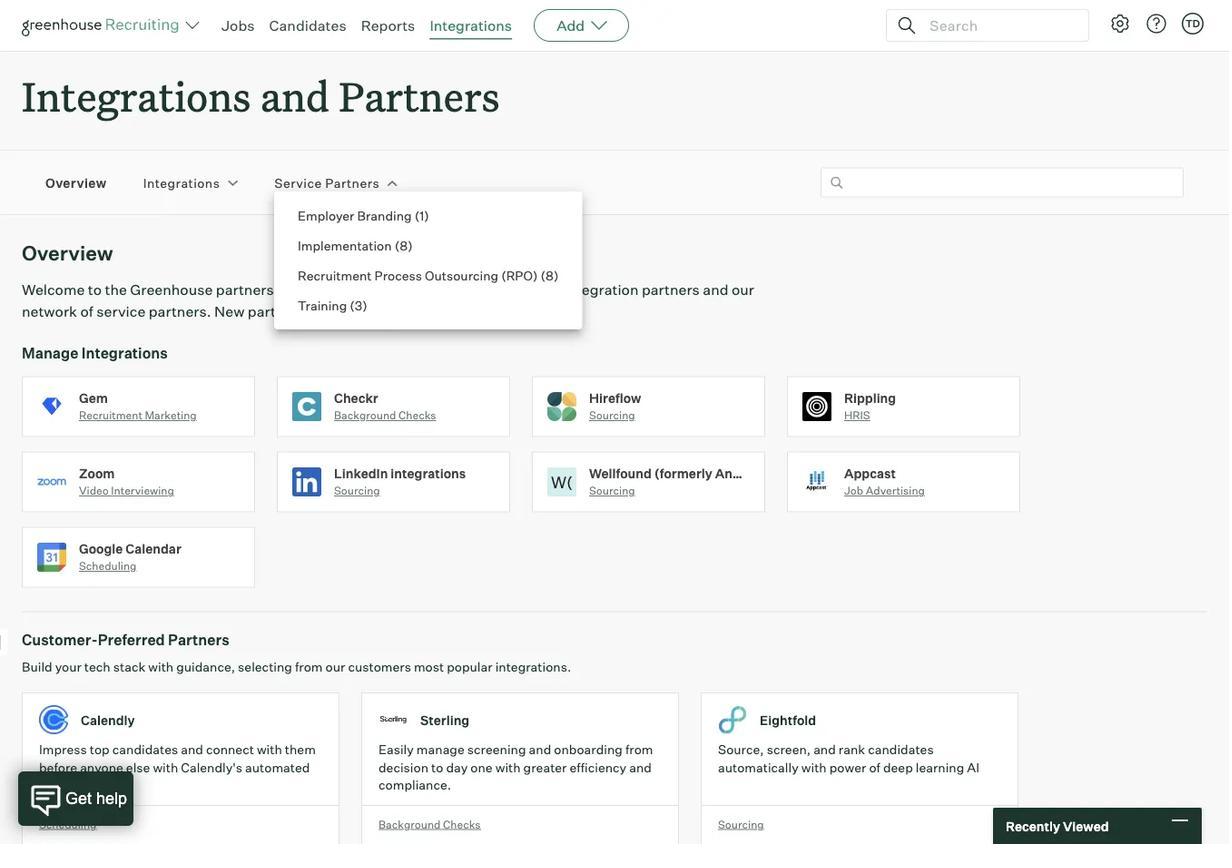 Task type: locate. For each thing, give the bounding box(es) containing it.
scheduling inside google calendar scheduling
[[79, 559, 137, 573]]

employer branding ( 1 )
[[298, 207, 429, 223]]

integrations link
[[430, 16, 512, 35], [143, 174, 220, 192]]

8 right (rpo)
[[546, 267, 554, 283]]

scheduling down scheduling.
[[39, 818, 97, 831]]

menu
[[274, 192, 582, 330]]

the
[[105, 281, 127, 299]]

1 vertical spatial recruitment
[[79, 409, 142, 422]]

candidates inside source, screen, and rank candidates automatically with power of deep learning ai
[[868, 742, 934, 758]]

( right branding
[[415, 207, 420, 223]]

partners inside 'link'
[[325, 175, 380, 191]]

2 vertical spatial partners
[[168, 631, 229, 649]]

0 horizontal spatial checks
[[399, 409, 436, 422]]

0 vertical spatial from
[[295, 659, 323, 675]]

sourcing inside wellfound (formerly angellist talent) sourcing
[[589, 484, 635, 498]]

welcome to the greenhouse partnerships page where you can explore our 450+ integration partners and our network of service partners. new partners are just a click away.
[[22, 281, 754, 321]]

of
[[80, 303, 93, 321], [869, 760, 881, 776]]

partners.
[[149, 303, 211, 321]]

1 vertical spatial partners
[[325, 175, 380, 191]]

1 horizontal spatial integrations link
[[430, 16, 512, 35]]

and inside impress top candidates and connect with them before anyone else with calendly's automated scheduling.
[[181, 742, 203, 758]]

0 horizontal spatial candidates
[[112, 742, 178, 758]]

0 vertical spatial background
[[334, 409, 396, 422]]

1 horizontal spatial our
[[497, 281, 520, 299]]

partners down reports link
[[339, 69, 500, 123]]

decision
[[379, 760, 429, 776]]

of inside welcome to the greenhouse partnerships page where you can explore our 450+ integration partners and our network of service partners. new partners are just a click away.
[[80, 303, 93, 321]]

and
[[260, 69, 330, 123], [703, 281, 729, 299], [181, 742, 203, 758], [529, 742, 551, 758], [814, 742, 836, 758], [629, 760, 652, 776]]

) right just
[[363, 297, 368, 313]]

0 horizontal spatial recruitment
[[79, 409, 142, 422]]

(formerly
[[654, 465, 713, 481]]

1
[[420, 207, 424, 223]]

impress top candidates and connect with them before anyone else with calendly's automated scheduling.
[[39, 742, 316, 793]]

linkedin integrations sourcing
[[334, 465, 466, 498]]

checks down day on the left bottom of the page
[[443, 818, 481, 831]]

of left "service"
[[80, 303, 93, 321]]

0 vertical spatial scheduling
[[79, 559, 137, 573]]

to left the
[[88, 281, 102, 299]]

None text field
[[821, 168, 1184, 198]]

partnerships
[[216, 281, 303, 299]]

checks
[[399, 409, 436, 422], [443, 818, 481, 831]]

(rpo)
[[501, 267, 538, 283]]

with up automated
[[257, 742, 282, 758]]

partners up guidance,
[[168, 631, 229, 649]]

source, screen, and rank candidates automatically with power of deep learning ai
[[718, 742, 980, 776]]

add
[[557, 16, 585, 35]]

ai
[[967, 760, 980, 776]]

build your tech stack with guidance, selecting from our customers most popular integrations.
[[22, 659, 571, 675]]

1 horizontal spatial of
[[869, 760, 881, 776]]

1 vertical spatial of
[[869, 760, 881, 776]]

0 vertical spatial of
[[80, 303, 93, 321]]

impress
[[39, 742, 87, 758]]

with inside source, screen, and rank candidates automatically with power of deep learning ai
[[801, 760, 827, 776]]

partners right integration
[[642, 281, 700, 299]]

overview
[[45, 175, 107, 191], [22, 241, 113, 266]]

implementation ( 8 )
[[298, 237, 413, 253]]

background down checkr
[[334, 409, 396, 422]]

efficiency
[[570, 760, 627, 776]]

page
[[306, 281, 340, 299]]

1 horizontal spatial to
[[431, 760, 443, 776]]

sourcing down linkedin
[[334, 484, 380, 498]]

service
[[274, 175, 322, 191]]

popular
[[447, 659, 493, 675]]

connect
[[206, 742, 254, 758]]

scheduling.
[[39, 777, 108, 793]]

0 horizontal spatial integrations link
[[143, 174, 220, 192]]

compliance.
[[379, 777, 451, 793]]

partners up employer branding ( 1 )
[[325, 175, 380, 191]]

of left deep
[[869, 760, 881, 776]]

preferred
[[98, 631, 165, 649]]

to down manage
[[431, 760, 443, 776]]

candidates
[[269, 16, 347, 35]]

greenhouse recruiting image
[[22, 15, 185, 36]]

candidates up else
[[112, 742, 178, 758]]

from up efficiency
[[625, 742, 653, 758]]

( right (rpo)
[[541, 267, 546, 283]]

recently
[[1006, 818, 1060, 834]]

1 vertical spatial checks
[[443, 818, 481, 831]]

checkr background checks
[[334, 390, 436, 422]]

0 vertical spatial to
[[88, 281, 102, 299]]

1 vertical spatial background
[[379, 818, 441, 831]]

talent)
[[778, 465, 822, 481]]

8 up process
[[400, 237, 408, 253]]

advertising
[[866, 484, 925, 498]]

checks up integrations
[[399, 409, 436, 422]]

with
[[148, 659, 174, 675], [257, 742, 282, 758], [153, 760, 178, 776], [495, 760, 521, 776], [801, 760, 827, 776]]

1 horizontal spatial candidates
[[868, 742, 934, 758]]

0 horizontal spatial partners
[[248, 303, 306, 321]]

with down screening
[[495, 760, 521, 776]]

3
[[355, 297, 363, 313]]

service partners link
[[274, 174, 380, 192]]

1 vertical spatial overview
[[22, 241, 113, 266]]

angellist
[[715, 465, 775, 481]]

and inside source, screen, and rank candidates automatically with power of deep learning ai
[[814, 742, 836, 758]]

hireflow
[[589, 390, 641, 406]]

linkedin
[[334, 465, 388, 481]]

reports link
[[361, 16, 415, 35]]

hris
[[844, 409, 870, 422]]

job
[[844, 484, 864, 498]]

guidance,
[[176, 659, 235, 675]]

top
[[90, 742, 110, 758]]

1 vertical spatial 8
[[546, 267, 554, 283]]

explore
[[443, 281, 494, 299]]

automated
[[245, 760, 310, 776]]

service
[[96, 303, 146, 321]]

0 vertical spatial recruitment
[[298, 267, 372, 283]]

0 vertical spatial checks
[[399, 409, 436, 422]]

1 horizontal spatial partners
[[642, 281, 700, 299]]

td
[[1186, 17, 1200, 30]]

recruitment up training ( 3 ) on the left top
[[298, 267, 372, 283]]

checkr
[[334, 390, 378, 406]]

recruitment down gem
[[79, 409, 142, 422]]

greater
[[524, 760, 567, 776]]

with down screen,
[[801, 760, 827, 776]]

one
[[471, 760, 493, 776]]

recruitment inside menu
[[298, 267, 372, 283]]

wellfound (formerly angellist talent) sourcing
[[589, 465, 822, 498]]

1 candidates from the left
[[112, 742, 178, 758]]

rippling hris
[[844, 390, 896, 422]]

1 horizontal spatial from
[[625, 742, 653, 758]]

background down the compliance.
[[379, 818, 441, 831]]

branding
[[357, 207, 412, 223]]

build
[[22, 659, 52, 675]]

( up process
[[395, 237, 400, 253]]

before
[[39, 760, 77, 776]]

google calendar scheduling
[[79, 541, 181, 573]]

with right stack
[[148, 659, 174, 675]]

0 horizontal spatial 8
[[400, 237, 408, 253]]

candidates up deep
[[868, 742, 934, 758]]

jobs
[[222, 16, 255, 35]]

1 horizontal spatial recruitment
[[298, 267, 372, 283]]

0 vertical spatial partners
[[339, 69, 500, 123]]

0 horizontal spatial to
[[88, 281, 102, 299]]

from
[[295, 659, 323, 675], [625, 742, 653, 758]]

integrations
[[430, 16, 512, 35], [22, 69, 251, 123], [143, 175, 220, 191], [81, 344, 168, 362]]

scheduling down google
[[79, 559, 137, 573]]

2 candidates from the left
[[868, 742, 934, 758]]

scheduling
[[79, 559, 137, 573], [39, 818, 97, 831]]

1 vertical spatial from
[[625, 742, 653, 758]]

partners down partnerships on the left top of page
[[248, 303, 306, 321]]

0 vertical spatial integrations link
[[430, 16, 512, 35]]

deep
[[883, 760, 913, 776]]

1 vertical spatial to
[[431, 760, 443, 776]]

(
[[415, 207, 420, 223], [395, 237, 400, 253], [541, 267, 546, 283], [350, 297, 355, 313]]

sourcing down wellfound
[[589, 484, 635, 498]]

integrations
[[391, 465, 466, 481]]

sourcing down hireflow
[[589, 409, 635, 422]]

service partners
[[274, 175, 380, 191]]

1 horizontal spatial checks
[[443, 818, 481, 831]]

our
[[497, 281, 520, 299], [732, 281, 754, 299], [326, 659, 345, 675]]

) right branding
[[424, 207, 429, 223]]

gem recruitment marketing
[[79, 390, 197, 422]]

0 vertical spatial 8
[[400, 237, 408, 253]]

calendly's
[[181, 760, 242, 776]]

from right selecting
[[295, 659, 323, 675]]

0 horizontal spatial of
[[80, 303, 93, 321]]

reports
[[361, 16, 415, 35]]

menu containing employer branding
[[274, 192, 582, 330]]

viewed
[[1063, 818, 1109, 834]]

manage
[[417, 742, 465, 758]]

appcast job advertising
[[844, 465, 925, 498]]



Task type: vqa. For each thing, say whether or not it's contained in the screenshot.


Task type: describe. For each thing, give the bounding box(es) containing it.
video
[[79, 484, 109, 498]]

and inside welcome to the greenhouse partnerships page where you can explore our 450+ integration partners and our network of service partners. new partners are just a click away.
[[703, 281, 729, 299]]

1 vertical spatial integrations link
[[143, 174, 220, 192]]

day
[[446, 760, 468, 776]]

calendly
[[81, 712, 135, 728]]

easily manage screening and onboarding from decision to day one with greater efficiency and compliance.
[[379, 742, 653, 793]]

else
[[126, 760, 150, 776]]

with right else
[[153, 760, 178, 776]]

from inside easily manage screening and onboarding from decision to day one with greater efficiency and compliance.
[[625, 742, 653, 758]]

a
[[362, 303, 370, 321]]

customers
[[348, 659, 411, 675]]

to inside easily manage screening and onboarding from decision to day one with greater efficiency and compliance.
[[431, 760, 443, 776]]

calendar
[[126, 541, 181, 557]]

stack
[[113, 659, 145, 675]]

0 vertical spatial partners
[[642, 281, 700, 299]]

td button
[[1182, 13, 1204, 35]]

gem
[[79, 390, 108, 406]]

1 horizontal spatial 8
[[546, 267, 554, 283]]

integration
[[564, 281, 639, 299]]

process
[[375, 267, 422, 283]]

) up process
[[408, 237, 413, 253]]

network
[[22, 303, 77, 321]]

screen,
[[767, 742, 811, 758]]

them
[[285, 742, 316, 758]]

with inside easily manage screening and onboarding from decision to day one with greater efficiency and compliance.
[[495, 760, 521, 776]]

recruitment process outsourcing (rpo) ( 8 )
[[298, 267, 559, 283]]

Search text field
[[925, 12, 1072, 39]]

are
[[309, 303, 331, 321]]

just
[[334, 303, 359, 321]]

click
[[373, 303, 405, 321]]

0 vertical spatial overview
[[45, 175, 107, 191]]

learning
[[916, 760, 965, 776]]

power
[[830, 760, 866, 776]]

recently viewed
[[1006, 818, 1109, 834]]

outsourcing
[[425, 267, 499, 283]]

most
[[414, 659, 444, 675]]

450+
[[523, 281, 561, 299]]

to inside welcome to the greenhouse partnerships page where you can explore our 450+ integration partners and our network of service partners. new partners are just a click away.
[[88, 281, 102, 299]]

sourcing down "automatically"
[[718, 818, 764, 831]]

jobs link
[[222, 16, 255, 35]]

1 vertical spatial scheduling
[[39, 818, 97, 831]]

add button
[[534, 9, 629, 42]]

google
[[79, 541, 123, 557]]

partners for integrations and partners
[[339, 69, 500, 123]]

easily
[[379, 742, 414, 758]]

customer-preferred partners
[[22, 631, 229, 649]]

candidates link
[[269, 16, 347, 35]]

integrations and partners
[[22, 69, 500, 123]]

away.
[[408, 303, 446, 321]]

wellfound
[[589, 465, 652, 481]]

w(
[[551, 472, 573, 492]]

configure image
[[1109, 13, 1131, 35]]

sourcing inside hireflow sourcing
[[589, 409, 635, 422]]

marketing
[[145, 409, 197, 422]]

can
[[416, 281, 440, 299]]

new
[[214, 303, 245, 321]]

zoom
[[79, 465, 115, 481]]

1 vertical spatial partners
[[248, 303, 306, 321]]

source,
[[718, 742, 764, 758]]

integrations.
[[495, 659, 571, 675]]

implementation
[[298, 237, 392, 253]]

where
[[343, 281, 385, 299]]

background inside 'checkr background checks'
[[334, 409, 396, 422]]

hireflow sourcing
[[589, 390, 641, 422]]

you
[[388, 281, 412, 299]]

eightfold
[[760, 712, 816, 728]]

manage
[[22, 344, 78, 362]]

of inside source, screen, and rank candidates automatically with power of deep learning ai
[[869, 760, 881, 776]]

sterling
[[420, 712, 470, 728]]

interviewing
[[111, 484, 174, 498]]

onboarding
[[554, 742, 623, 758]]

screening
[[467, 742, 526, 758]]

) right (rpo)
[[554, 267, 559, 283]]

greenhouse
[[130, 281, 213, 299]]

automatically
[[718, 760, 799, 776]]

training ( 3 )
[[298, 297, 368, 313]]

selecting
[[238, 659, 292, 675]]

0 horizontal spatial our
[[326, 659, 345, 675]]

anyone
[[80, 760, 123, 776]]

2 horizontal spatial our
[[732, 281, 754, 299]]

employer
[[298, 207, 354, 223]]

background checks
[[379, 818, 481, 831]]

appcast
[[844, 465, 896, 481]]

0 horizontal spatial from
[[295, 659, 323, 675]]

( left a
[[350, 297, 355, 313]]

partners for customer-preferred partners
[[168, 631, 229, 649]]

candidates inside impress top candidates and connect with them before anyone else with calendly's automated scheduling.
[[112, 742, 178, 758]]

checks inside 'checkr background checks'
[[399, 409, 436, 422]]

recruitment inside gem recruitment marketing
[[79, 409, 142, 422]]

tech
[[84, 659, 111, 675]]

sourcing inside linkedin integrations sourcing
[[334, 484, 380, 498]]



